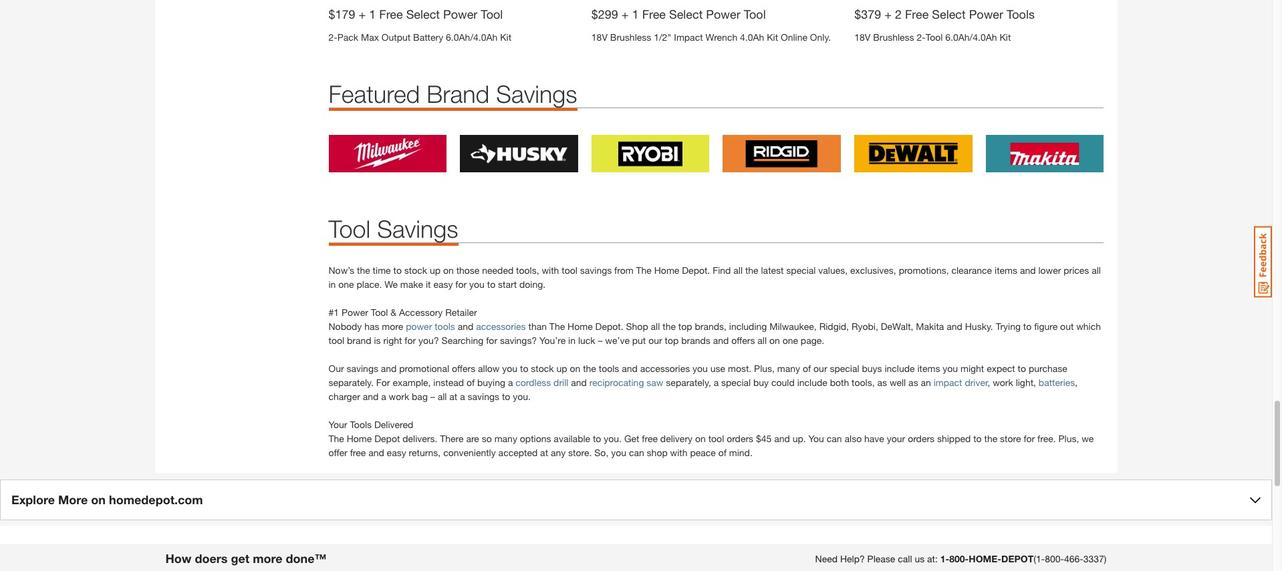 Task type: vqa. For each thing, say whether or not it's contained in the screenshot.
the most.
yes



Task type: describe. For each thing, give the bounding box(es) containing it.
available
[[554, 433, 590, 445]]

might
[[961, 363, 984, 374]]

tool inside than the home depot. shop all the top brands, including milwaukee, ridgid, ryobi, dewalt, makita and husky. trying to figure out which tool brand is right for you? searching for savings? you're in luck – we've put our top brands and offers all on one page.
[[329, 335, 344, 346]]

special inside 'our savings and promotional offers allow you to stock up on the tools and accessories you use most. plus, many of our special buys include items you might expect to purchase separately. for example, instead of buying a'
[[830, 363, 859, 374]]

at inside your tools delivered the home depot delivers. there are so many options available to you. get free delivery on tool orders $45 and up. you can also have your orders shipped to the store for free. plus, we offer free and easy returns, conveniently accepted at any store. so, you can shop with peace of mind.
[[540, 447, 548, 459]]

most.
[[728, 363, 752, 374]]

savings inside 'our savings and promotional offers allow you to stock up on the tools and accessories you use most. plus, many of our special buys include items you might expect to purchase separately. for example, instead of buying a'
[[347, 363, 378, 374]]

clearance
[[952, 265, 992, 276]]

+ for $299
[[622, 7, 629, 21]]

your
[[887, 433, 905, 445]]

needed
[[482, 265, 514, 276]]

find
[[713, 265, 731, 276]]

cordless drill link
[[516, 377, 569, 389]]

plus, inside 'our savings and promotional offers allow you to stock up on the tools and accessories you use most. plus, many of our special buys include items you might expect to purchase separately. for example, instead of buying a'
[[754, 363, 775, 374]]

buying
[[477, 377, 505, 389]]

on inside now's the time to stock up on those needed tools, with tool savings from the home depot. find all the latest special values, exclusives, promotions, clearance items and lower prices all in one place. we make it easy for you to start doing.
[[443, 265, 454, 276]]

1 horizontal spatial 6.0ah/4.0ah
[[946, 31, 997, 42]]

$45
[[756, 433, 772, 445]]

and down depot
[[368, 447, 384, 459]]

for inside your tools delivered the home depot delivers. there are so many options available to you. get free delivery on tool orders $45 and up. you can also have your orders shipped to the store for free. plus, we offer free and easy returns, conveniently accepted at any store. so, you can shop with peace of mind.
[[1024, 433, 1035, 445]]

0 vertical spatial more
[[382, 321, 403, 332]]

depot. inside than the home depot. shop all the top brands, including milwaukee, ridgid, ryobi, dewalt, makita and husky. trying to figure out which tool brand is right for you? searching for savings? you're in luck – we've put our top brands and offers all on one page.
[[595, 321, 624, 332]]

1 vertical spatial include
[[797, 377, 828, 389]]

and left husky.
[[947, 321, 963, 332]]

select for $379
[[932, 6, 966, 21]]

wrench
[[706, 31, 738, 43]]

example,
[[393, 377, 431, 389]]

2 800- from the left
[[1045, 554, 1064, 565]]

1 vertical spatial free
[[350, 447, 366, 459]]

to up 'cordless'
[[520, 363, 529, 374]]

need
[[815, 554, 838, 565]]

and left up.
[[774, 433, 790, 445]]

, charger and a work bag – all at a savings to you.
[[329, 377, 1078, 403]]

milwaukee brand tool savings image
[[329, 135, 447, 173]]

1 vertical spatial savings
[[377, 215, 458, 243]]

tool savings
[[329, 215, 458, 243]]

and inside , charger and a work bag – all at a savings to you.
[[363, 391, 379, 403]]

there
[[440, 433, 464, 445]]

in inside than the home depot. shop all the top brands, including milwaukee, ridgid, ryobi, dewalt, makita and husky. trying to figure out which tool brand is right for you? searching for savings? you're in luck – we've put our top brands and offers all on one page.
[[568, 335, 576, 346]]

1 as from the left
[[877, 377, 887, 389]]

to up light, at the right bottom
[[1018, 363, 1026, 374]]

you left use
[[693, 363, 708, 374]]

offers inside 'our savings and promotional offers allow you to stock up on the tools and accessories you use most. plus, many of our special buys include items you might expect to purchase separately. for example, instead of buying a'
[[452, 363, 475, 374]]

kit for $299 + 1 free select power tool
[[767, 31, 778, 43]]

home inside your tools delivered the home depot delivers. there are so many options available to you. get free delivery on tool orders $45 and up. you can also have your orders shipped to the store for free. plus, we offer free and easy returns, conveniently accepted at any store. so, you can shop with peace of mind.
[[347, 433, 372, 445]]

cordless
[[516, 377, 551, 389]]

purchase
[[1029, 363, 1068, 374]]

our
[[329, 363, 344, 374]]

impact
[[934, 377, 962, 389]]

retailer
[[445, 307, 477, 318]]

more
[[58, 493, 88, 508]]

– inside , charger and a work bag – all at a savings to you.
[[430, 391, 435, 403]]

+ for $379
[[885, 6, 892, 21]]

power tools link
[[406, 321, 455, 332]]

the inside 'our savings and promotional offers allow you to stock up on the tools and accessories you use most. plus, many of our special buys include items you might expect to purchase separately. for example, instead of buying a'
[[583, 363, 596, 374]]

to down needed
[[487, 279, 496, 290]]

1 horizontal spatial 2-
[[917, 31, 926, 42]]

free for $299
[[642, 7, 666, 21]]

all down including
[[758, 335, 767, 346]]

0 horizontal spatial can
[[629, 447, 644, 459]]

0 vertical spatial can
[[827, 433, 842, 445]]

values,
[[819, 265, 848, 276]]

$379
[[855, 6, 881, 21]]

2
[[895, 6, 902, 21]]

for down power
[[405, 335, 416, 346]]

luck
[[578, 335, 595, 346]]

the up place.
[[357, 265, 370, 276]]

18v for $299 + 1 free select power tool
[[592, 31, 608, 43]]

1 vertical spatial tools,
[[852, 377, 875, 389]]

power up "nobody"
[[342, 307, 368, 318]]

savings?
[[500, 335, 537, 346]]

searching
[[442, 335, 484, 346]]

allow
[[478, 363, 500, 374]]

start
[[498, 279, 517, 290]]

a down instead
[[460, 391, 465, 403]]

on inside than the home depot. shop all the top brands, including milwaukee, ridgid, ryobi, dewalt, makita and husky. trying to figure out which tool brand is right for you? searching for savings? you're in luck – we've put our top brands and offers all on one page.
[[769, 335, 780, 346]]

4.0ah
[[740, 31, 764, 43]]

power
[[406, 321, 432, 332]]

the inside your tools delivered the home depot delivers. there are so many options available to you. get free delivery on tool orders $45 and up. you can also have your orders shipped to the store for free. plus, we offer free and easy returns, conveniently accepted at any store. so, you can shop with peace of mind.
[[984, 433, 998, 445]]

our savings and promotional offers allow you to stock up on the tools and accessories you use most. plus, many of our special buys include items you might expect to purchase separately. for example, instead of buying a
[[329, 363, 1068, 389]]

you
[[809, 433, 824, 445]]

impact
[[674, 31, 703, 43]]

conveniently
[[443, 447, 496, 459]]

makita
[[916, 321, 944, 332]]

explore more on homedepot.com
[[11, 493, 203, 508]]

online
[[781, 31, 808, 43]]

to inside than the home depot. shop all the top brands, including milwaukee, ridgid, ryobi, dewalt, makita and husky. trying to figure out which tool brand is right for you? searching for savings? you're in luck – we've put our top brands and offers all on one page.
[[1024, 321, 1032, 332]]

now's the time to stock up on those needed tools, with tool savings from the home depot. find all the latest special values, exclusives, promotions, clearance items and lower prices all in one place. we make it easy for you to start doing.
[[329, 265, 1101, 290]]

the inside than the home depot. shop all the top brands, including milwaukee, ridgid, ryobi, dewalt, makita and husky. trying to figure out which tool brand is right for you? searching for savings? you're in luck – we've put our top brands and offers all on one page.
[[663, 321, 676, 332]]

0 horizontal spatial 2-
[[329, 31, 337, 43]]

those
[[456, 265, 480, 276]]

so
[[482, 433, 492, 445]]

we
[[1082, 433, 1094, 445]]

items inside now's the time to stock up on those needed tools, with tool savings from the home depot. find all the latest special values, exclusives, promotions, clearance items and lower prices all in one place. we make it easy for you to start doing.
[[995, 265, 1018, 276]]

instead
[[433, 377, 464, 389]]

with inside your tools delivered the home depot delivers. there are so many options available to you. get free delivery on tool orders $45 and up. you can also have your orders shipped to the store for free. plus, we offer free and easy returns, conveniently accepted at any store. so, you can shop with peace of mind.
[[670, 447, 688, 459]]

we've
[[605, 335, 630, 346]]

get
[[231, 552, 249, 566]]

batteries link
[[1039, 377, 1075, 389]]

featured brand savings
[[329, 80, 577, 108]]

husky.
[[965, 321, 993, 332]]

plus, inside your tools delivered the home depot delivers. there are so many options available to you. get free delivery on tool orders $45 and up. you can also have your orders shipped to the store for free. plus, we offer free and easy returns, conveniently accepted at any store. so, you can shop with peace of mind.
[[1059, 433, 1079, 445]]

1 orders from the left
[[727, 433, 754, 445]]

done™
[[286, 552, 327, 566]]

cordless drill and reciprocating saw separately, a special buy could include both tools, as well as an impact driver , work light, batteries
[[516, 377, 1075, 389]]

one inside than the home depot. shop all the top brands, including milwaukee, ridgid, ryobi, dewalt, makita and husky. trying to figure out which tool brand is right for you? searching for savings? you're in luck – we've put our top brands and offers all on one page.
[[783, 335, 798, 346]]

all inside , charger and a work bag – all at a savings to you.
[[438, 391, 447, 403]]

only.
[[810, 31, 831, 43]]

the left latest
[[745, 265, 759, 276]]

#1 power tool & accessory retailer
[[329, 307, 477, 318]]

our inside 'our savings and promotional offers allow you to stock up on the tools and accessories you use most. plus, many of our special buys include items you might expect to purchase separately. for example, instead of buying a'
[[814, 363, 827, 374]]

1 800- from the left
[[950, 554, 969, 565]]

0 vertical spatial top
[[678, 321, 692, 332]]

how
[[165, 552, 192, 566]]

to up 'we'
[[393, 265, 402, 276]]

power for $299 + 1 free select power tool
[[706, 7, 741, 21]]

up inside now's the time to stock up on those needed tools, with tool savings from the home depot. find all the latest special values, exclusives, promotions, clearance items and lower prices all in one place. we make it easy for you to start doing.
[[430, 265, 441, 276]]

are
[[466, 433, 479, 445]]

ridgid,
[[819, 321, 849, 332]]

+ for $179
[[359, 7, 366, 21]]

1-
[[941, 554, 950, 565]]

makita brand tool savings image
[[986, 135, 1104, 173]]

have
[[865, 433, 884, 445]]

page.
[[801, 335, 824, 346]]

put
[[632, 335, 646, 346]]

tool inside now's the time to stock up on those needed tools, with tool savings from the home depot. find all the latest special values, exclusives, promotions, clearance items and lower prices all in one place. we make it easy for you to start doing.
[[562, 265, 578, 276]]

batteries
[[1039, 377, 1075, 389]]

please
[[868, 554, 895, 565]]

featured
[[329, 80, 420, 108]]

kit for $179 + 1 free select power tool
[[500, 31, 512, 43]]

(1-
[[1034, 554, 1045, 565]]

husky brand tool savings image
[[460, 135, 578, 173]]

driver
[[965, 377, 988, 389]]

offer
[[329, 447, 348, 459]]

reciprocating
[[590, 377, 644, 389]]

brushless for 1
[[610, 31, 651, 43]]

tools inside 'our savings and promotional offers allow you to stock up on the tools and accessories you use most. plus, many of our special buys include items you might expect to purchase separately. for example, instead of buying a'
[[599, 363, 619, 374]]

2-pack max output battery 6.0ah/4.0ah kit
[[329, 31, 512, 43]]

you right allow
[[502, 363, 518, 374]]

brands,
[[695, 321, 727, 332]]

up inside 'our savings and promotional offers allow you to stock up on the tools and accessories you use most. plus, many of our special buys include items you might expect to purchase separately. for example, instead of buying a'
[[557, 363, 567, 374]]

to inside , charger and a work bag – all at a savings to you.
[[502, 391, 510, 403]]

0 vertical spatial savings
[[496, 80, 577, 108]]

our inside than the home depot. shop all the top brands, including milwaukee, ridgid, ryobi, dewalt, makita and husky. trying to figure out which tool brand is right for you? searching for savings? you're in luck – we've put our top brands and offers all on one page.
[[649, 335, 662, 346]]

1 horizontal spatial work
[[993, 377, 1013, 389]]

power for $379 + 2 free select power tools
[[969, 6, 1004, 21]]

a down use
[[714, 377, 719, 389]]

2 horizontal spatial kit
[[1000, 31, 1011, 42]]

home inside now's the time to stock up on those needed tools, with tool savings from the home depot. find all the latest special values, exclusives, promotions, clearance items and lower prices all in one place. we make it easy for you to start doing.
[[654, 265, 680, 276]]

we
[[385, 279, 398, 290]]

tools, inside now's the time to stock up on those needed tools, with tool savings from the home depot. find all the latest special values, exclusives, promotions, clearance items and lower prices all in one place. we make it easy for you to start doing.
[[516, 265, 539, 276]]

home inside than the home depot. shop all the top brands, including milwaukee, ridgid, ryobi, dewalt, makita and husky. trying to figure out which tool brand is right for you? searching for savings? you're in luck – we've put our top brands and offers all on one page.
[[568, 321, 593, 332]]

0 horizontal spatial special
[[721, 377, 751, 389]]

an
[[921, 377, 931, 389]]

and up for
[[381, 363, 397, 374]]

for
[[376, 377, 390, 389]]

$179
[[329, 7, 355, 21]]

figure
[[1034, 321, 1058, 332]]

your tools delivered the home depot delivers. there are so many options available to you. get free delivery on tool orders $45 and up. you can also have your orders shipped to the store for free. plus, we offer free and easy returns, conveniently accepted at any store. so, you can shop with peace of mind.
[[329, 419, 1094, 459]]

at:
[[927, 554, 938, 565]]

one inside now's the time to stock up on those needed tools, with tool savings from the home depot. find all the latest special values, exclusives, promotions, clearance items and lower prices all in one place. we make it easy for you to start doing.
[[338, 279, 354, 290]]

$299 + 1 free select power tool
[[592, 7, 766, 21]]

1 vertical spatial top
[[665, 335, 679, 346]]

1 vertical spatial more
[[253, 552, 282, 566]]

could
[[772, 377, 795, 389]]

power for $179 + 1 free select power tool
[[443, 7, 478, 21]]

use
[[711, 363, 725, 374]]



Task type: locate. For each thing, give the bounding box(es) containing it.
1 horizontal spatial free
[[642, 7, 666, 21]]

you?
[[419, 335, 439, 346]]

tools up you?
[[435, 321, 455, 332]]

#1
[[329, 307, 339, 318]]

1 vertical spatial savings
[[347, 363, 378, 374]]

tool left from
[[562, 265, 578, 276]]

18v brushless 1/2" impact wrench 4.0ah kit online only.
[[592, 31, 831, 43]]

tools
[[1007, 6, 1035, 21], [350, 419, 372, 431]]

accessories link
[[476, 321, 526, 332]]

0 horizontal spatial more
[[253, 552, 282, 566]]

1 horizontal spatial up
[[557, 363, 567, 374]]

free for $379
[[905, 6, 929, 21]]

free up 1/2"
[[642, 7, 666, 21]]

promotional
[[399, 363, 449, 374]]

0 vertical spatial special
[[786, 265, 816, 276]]

at down instead
[[450, 391, 458, 403]]

1 vertical spatial of
[[467, 377, 475, 389]]

at inside , charger and a work bag – all at a savings to you.
[[450, 391, 458, 403]]

1 horizontal spatial tools
[[599, 363, 619, 374]]

special inside now's the time to stock up on those needed tools, with tool savings from the home depot. find all the latest special values, exclusives, promotions, clearance items and lower prices all in one place. we make it easy for you to start doing.
[[786, 265, 816, 276]]

easy
[[433, 279, 453, 290], [387, 447, 406, 459]]

tools
[[435, 321, 455, 332], [599, 363, 619, 374]]

buy
[[754, 377, 769, 389]]

and down brands,
[[713, 335, 729, 346]]

expect
[[987, 363, 1015, 374]]

tools, down buys
[[852, 377, 875, 389]]

1 horizontal spatial more
[[382, 321, 403, 332]]

orders
[[727, 433, 754, 445], [908, 433, 935, 445]]

including
[[729, 321, 767, 332]]

make
[[400, 279, 423, 290]]

2 horizontal spatial the
[[636, 265, 652, 276]]

tools up the reciprocating
[[599, 363, 619, 374]]

a inside 'our savings and promotional offers allow you to stock up on the tools and accessories you use most. plus, many of our special buys include items you might expect to purchase separately. for example, instead of buying a'
[[508, 377, 513, 389]]

nobody has more power tools and accessories
[[329, 321, 526, 332]]

stock
[[404, 265, 427, 276], [531, 363, 554, 374]]

1 horizontal spatial in
[[568, 335, 576, 346]]

delivered
[[374, 419, 413, 431]]

select up 18v brushless 2-tool 6.0ah/4.0ah kit
[[932, 6, 966, 21]]

0 vertical spatial easy
[[433, 279, 453, 290]]

free up shop
[[642, 433, 658, 445]]

0 vertical spatial tools
[[435, 321, 455, 332]]

special up both
[[830, 363, 859, 374]]

0 horizontal spatial orders
[[727, 433, 754, 445]]

1 horizontal spatial accessories
[[640, 363, 690, 374]]

1 horizontal spatial with
[[670, 447, 688, 459]]

1 horizontal spatial brushless
[[873, 31, 914, 42]]

accessories up saw
[[640, 363, 690, 374]]

tool inside your tools delivered the home depot delivers. there are so many options available to you. get free delivery on tool orders $45 and up. you can also have your orders shipped to the store for free. plus, we offer free and easy returns, conveniently accepted at any store. so, you can shop with peace of mind.
[[708, 433, 724, 445]]

savings up 'separately.' at the bottom of page
[[347, 363, 378, 374]]

on inside dropdown button
[[91, 493, 106, 508]]

of inside your tools delivered the home depot delivers. there are so many options available to you. get free delivery on tool orders $45 and up. you can also have your orders shipped to the store for free. plus, we offer free and easy returns, conveniently accepted at any store. so, you can shop with peace of mind.
[[719, 447, 727, 459]]

depot.
[[682, 265, 710, 276], [595, 321, 624, 332]]

ridgid brand tool savings image
[[723, 135, 841, 173]]

0 horizontal spatial many
[[495, 433, 517, 445]]

now's
[[329, 265, 354, 276]]

trying
[[996, 321, 1021, 332]]

at
[[450, 391, 458, 403], [540, 447, 548, 459]]

6.0ah/4.0ah down $379 + 2 free select power tools
[[946, 31, 997, 42]]

with inside now's the time to stock up on those needed tools, with tool savings from the home depot. find all the latest special values, exclusives, promotions, clearance items and lower prices all in one place. we make it easy for you to start doing.
[[542, 265, 559, 276]]

2 horizontal spatial tool
[[708, 433, 724, 445]]

in down now's at the top left of the page
[[329, 279, 336, 290]]

1 right $299
[[632, 7, 639, 21]]

for inside now's the time to stock up on those needed tools, with tool savings from the home depot. find all the latest special values, exclusives, promotions, clearance items and lower prices all in one place. we make it easy for you to start doing.
[[456, 279, 467, 290]]

stock inside now's the time to stock up on those needed tools, with tool savings from the home depot. find all the latest special values, exclusives, promotions, clearance items and lower prices all in one place. we make it easy for you to start doing.
[[404, 265, 427, 276]]

promotions,
[[899, 265, 949, 276]]

so,
[[595, 447, 609, 459]]

1 vertical spatial work
[[389, 391, 409, 403]]

1 horizontal spatial orders
[[908, 433, 935, 445]]

power up battery at the left top of page
[[443, 7, 478, 21]]

how doers get more done™
[[165, 552, 327, 566]]

to
[[393, 265, 402, 276], [487, 279, 496, 290], [1024, 321, 1032, 332], [520, 363, 529, 374], [1018, 363, 1026, 374], [502, 391, 510, 403], [593, 433, 601, 445], [974, 433, 982, 445]]

depot
[[1002, 554, 1034, 565]]

0 vertical spatial in
[[329, 279, 336, 290]]

0 vertical spatial our
[[649, 335, 662, 346]]

0 horizontal spatial as
[[877, 377, 887, 389]]

+ right $299
[[622, 7, 629, 21]]

and down for
[[363, 391, 379, 403]]

include
[[885, 363, 915, 374], [797, 377, 828, 389]]

feedback link image
[[1254, 226, 1272, 298]]

items inside 'our savings and promotional offers allow you to stock up on the tools and accessories you use most. plus, many of our special buys include items you might expect to purchase separately. for example, instead of buying a'
[[918, 363, 940, 374]]

you down those
[[469, 279, 485, 290]]

0 vertical spatial tools
[[1007, 6, 1035, 21]]

shop
[[626, 321, 648, 332]]

our
[[649, 335, 662, 346], [814, 363, 827, 374]]

special right latest
[[786, 265, 816, 276]]

top
[[678, 321, 692, 332], [665, 335, 679, 346]]

1 horizontal spatial select
[[669, 7, 703, 21]]

0 horizontal spatial kit
[[500, 31, 512, 43]]

you
[[469, 279, 485, 290], [502, 363, 518, 374], [693, 363, 708, 374], [943, 363, 958, 374], [611, 447, 626, 459]]

the inside than the home depot. shop all the top brands, including milwaukee, ridgid, ryobi, dewalt, makita and husky. trying to figure out which tool brand is right for you? searching for savings? you're in luck – we've put our top brands and offers all on one page.
[[549, 321, 565, 332]]

0 horizontal spatial 6.0ah/4.0ah
[[446, 31, 498, 43]]

1 vertical spatial items
[[918, 363, 940, 374]]

0 horizontal spatial 800-
[[950, 554, 969, 565]]

0 horizontal spatial tools
[[350, 419, 372, 431]]

bag
[[412, 391, 428, 403]]

up.
[[793, 433, 806, 445]]

1 vertical spatial up
[[557, 363, 567, 374]]

dewalt brand tool savings image
[[855, 135, 973, 173]]

1 horizontal spatial 800-
[[1045, 554, 1064, 565]]

+ left "2"
[[885, 6, 892, 21]]

offers inside than the home depot. shop all the top brands, including milwaukee, ridgid, ryobi, dewalt, makita and husky. trying to figure out which tool brand is right for you? searching for savings? you're in luck – we've put our top brands and offers all on one page.
[[732, 335, 755, 346]]

for left the free.
[[1024, 433, 1035, 445]]

0 horizontal spatial in
[[329, 279, 336, 290]]

savings left from
[[580, 265, 612, 276]]

1 horizontal spatial 1
[[632, 7, 639, 21]]

1 , from the left
[[988, 377, 990, 389]]

1 horizontal spatial tools
[[1007, 6, 1035, 21]]

from
[[614, 265, 634, 276]]

18v down $379 at top right
[[855, 31, 871, 42]]

has
[[364, 321, 379, 332]]

savings up time
[[377, 215, 458, 243]]

well
[[890, 377, 906, 389]]

1 horizontal spatial free
[[642, 433, 658, 445]]

0 horizontal spatial you.
[[513, 391, 531, 403]]

for down "accessories" link
[[486, 335, 497, 346]]

and right drill
[[571, 377, 587, 389]]

1 horizontal spatial include
[[885, 363, 915, 374]]

special
[[786, 265, 816, 276], [830, 363, 859, 374], [721, 377, 751, 389]]

0 vertical spatial tool
[[562, 265, 578, 276]]

1 vertical spatial many
[[495, 433, 517, 445]]

savings
[[496, 80, 577, 108], [377, 215, 458, 243]]

on up peace
[[695, 433, 706, 445]]

0 vertical spatial you.
[[513, 391, 531, 403]]

free
[[642, 433, 658, 445], [350, 447, 366, 459]]

0 horizontal spatial our
[[649, 335, 662, 346]]

0 vertical spatial work
[[993, 377, 1013, 389]]

items right clearance
[[995, 265, 1018, 276]]

a down for
[[381, 391, 386, 403]]

many inside 'our savings and promotional offers allow you to stock up on the tools and accessories you use most. plus, many of our special buys include items you might expect to purchase separately. for example, instead of buying a'
[[777, 363, 800, 374]]

1 vertical spatial in
[[568, 335, 576, 346]]

stock inside 'our savings and promotional offers allow you to stock up on the tools and accessories you use most. plus, many of our special buys include items you might expect to purchase separately. for example, instead of buying a'
[[531, 363, 554, 374]]

2 vertical spatial the
[[329, 433, 344, 445]]

our up cordless drill and reciprocating saw separately, a special buy could include both tools, as well as an impact driver , work light, batteries
[[814, 363, 827, 374]]

you.
[[513, 391, 531, 403], [604, 433, 622, 445]]

2 vertical spatial tool
[[708, 433, 724, 445]]

2 horizontal spatial +
[[885, 6, 892, 21]]

2 horizontal spatial savings
[[580, 265, 612, 276]]

of
[[803, 363, 811, 374], [467, 377, 475, 389], [719, 447, 727, 459]]

18v down $299
[[592, 31, 608, 43]]

which
[[1077, 321, 1101, 332]]

orders up mind.
[[727, 433, 754, 445]]

on inside your tools delivered the home depot delivers. there are so many options available to you. get free delivery on tool orders $45 and up. you can also have your orders shipped to the store for free. plus, we offer free and easy returns, conveniently accepted at any store. so, you can shop with peace of mind.
[[695, 433, 706, 445]]

accepted
[[499, 447, 538, 459]]

0 vertical spatial tools,
[[516, 265, 539, 276]]

1 horizontal spatial easy
[[433, 279, 453, 290]]

to down buying
[[502, 391, 510, 403]]

with down delivery
[[670, 447, 688, 459]]

home
[[654, 265, 680, 276], [568, 321, 593, 332], [347, 433, 372, 445]]

you. down 'cordless'
[[513, 391, 531, 403]]

of up cordless drill and reciprocating saw separately, a special buy could include both tools, as well as an impact driver , work light, batteries
[[803, 363, 811, 374]]

include inside 'our savings and promotional offers allow you to stock up on the tools and accessories you use most. plus, many of our special buys include items you might expect to purchase separately. for example, instead of buying a'
[[885, 363, 915, 374]]

as left an
[[909, 377, 918, 389]]

select for $299
[[669, 7, 703, 21]]

delivery
[[660, 433, 693, 445]]

the
[[636, 265, 652, 276], [549, 321, 565, 332], [329, 433, 344, 445]]

you. inside your tools delivered the home depot delivers. there are so many options available to you. get free delivery on tool orders $45 and up. you can also have your orders shipped to the store for free. plus, we offer free and easy returns, conveniently accepted at any store. so, you can shop with peace of mind.
[[604, 433, 622, 445]]

6.0ah/4.0ah right battery at the left top of page
[[446, 31, 498, 43]]

it
[[426, 279, 431, 290]]

free right "2"
[[905, 6, 929, 21]]

1 1 from the left
[[369, 7, 376, 21]]

savings inside now's the time to stock up on those needed tools, with tool savings from the home depot. find all the latest special values, exclusives, promotions, clearance items and lower prices all in one place. we make it easy for you to start doing.
[[580, 265, 612, 276]]

with
[[542, 265, 559, 276], [670, 447, 688, 459]]

offers
[[732, 335, 755, 346], [452, 363, 475, 374]]

our right put
[[649, 335, 662, 346]]

1 vertical spatial you.
[[604, 433, 622, 445]]

$379 + 2 free select power tools
[[855, 6, 1035, 21]]

items up an
[[918, 363, 940, 374]]

and left lower
[[1020, 265, 1036, 276]]

0 horizontal spatial of
[[467, 377, 475, 389]]

– right luck
[[598, 335, 603, 346]]

you inside your tools delivered the home depot delivers. there are so many options available to you. get free delivery on tool orders $45 and up. you can also have your orders shipped to the store for free. plus, we offer free and easy returns, conveniently accepted at any store. so, you can shop with peace of mind.
[[611, 447, 626, 459]]

ryobi brand tool savings image
[[592, 135, 710, 173]]

on
[[443, 265, 454, 276], [769, 335, 780, 346], [570, 363, 581, 374], [695, 433, 706, 445], [91, 493, 106, 508]]

1 horizontal spatial items
[[995, 265, 1018, 276]]

0 horizontal spatial tools,
[[516, 265, 539, 276]]

2 horizontal spatial special
[[830, 363, 859, 374]]

of left mind.
[[719, 447, 727, 459]]

separately.
[[329, 377, 374, 389]]

0 horizontal spatial home
[[347, 433, 372, 445]]

and up searching
[[458, 321, 474, 332]]

2 , from the left
[[1075, 377, 1078, 389]]

as
[[877, 377, 887, 389], [909, 377, 918, 389]]

select for $179
[[406, 7, 440, 21]]

in
[[329, 279, 336, 290], [568, 335, 576, 346]]

plus, left we
[[1059, 433, 1079, 445]]

with up doing.
[[542, 265, 559, 276]]

savings inside , charger and a work bag – all at a savings to you.
[[468, 391, 499, 403]]

0 horizontal spatial savings
[[347, 363, 378, 374]]

easy right it
[[433, 279, 453, 290]]

1 horizontal spatial –
[[598, 335, 603, 346]]

the up you're
[[549, 321, 565, 332]]

brushless left 1/2"
[[610, 31, 651, 43]]

2 horizontal spatial select
[[932, 6, 966, 21]]

1 horizontal spatial can
[[827, 433, 842, 445]]

1 horizontal spatial savings
[[468, 391, 499, 403]]

the down your
[[329, 433, 344, 445]]

max
[[361, 31, 379, 43]]

to right shipped
[[974, 433, 982, 445]]

power up wrench
[[706, 7, 741, 21]]

brushless
[[873, 31, 914, 42], [610, 31, 651, 43]]

2- down $179
[[329, 31, 337, 43]]

work down example,
[[389, 391, 409, 403]]

and up reciprocating saw link
[[622, 363, 638, 374]]

1 horizontal spatial at
[[540, 447, 548, 459]]

2 orders from the left
[[908, 433, 935, 445]]

1 vertical spatial offers
[[452, 363, 475, 374]]

0 vertical spatial the
[[636, 265, 652, 276]]

and inside now's the time to stock up on those needed tools, with tool savings from the home depot. find all the latest special values, exclusives, promotions, clearance items and lower prices all in one place. we make it easy for you to start doing.
[[1020, 265, 1036, 276]]

1 vertical spatial plus,
[[1059, 433, 1079, 445]]

2 vertical spatial of
[[719, 447, 727, 459]]

can down the get
[[629, 447, 644, 459]]

you. up "so,"
[[604, 433, 622, 445]]

0 vertical spatial up
[[430, 265, 441, 276]]

18v for $379 + 2 free select power tools
[[855, 31, 871, 42]]

top left the brands
[[665, 335, 679, 346]]

peace
[[690, 447, 716, 459]]

free for $179
[[379, 7, 403, 21]]

all right find
[[734, 265, 743, 276]]

0 horizontal spatial include
[[797, 377, 828, 389]]

1 vertical spatial the
[[549, 321, 565, 332]]

2 as from the left
[[909, 377, 918, 389]]

1 vertical spatial easy
[[387, 447, 406, 459]]

easy inside now's the time to stock up on those needed tools, with tool savings from the home depot. find all the latest special values, exclusives, promotions, clearance items and lower prices all in one place. we make it easy for you to start doing.
[[433, 279, 453, 290]]

in inside now's the time to stock up on those needed tools, with tool savings from the home depot. find all the latest special values, exclusives, promotions, clearance items and lower prices all in one place. we make it easy for you to start doing.
[[329, 279, 336, 290]]

work down expect
[[993, 377, 1013, 389]]

on inside 'our savings and promotional offers allow you to stock up on the tools and accessories you use most. plus, many of our special buys include items you might expect to purchase separately. for example, instead of buying a'
[[570, 363, 581, 374]]

0 horizontal spatial +
[[359, 7, 366, 21]]

at left any on the bottom left
[[540, 447, 548, 459]]

1 horizontal spatial many
[[777, 363, 800, 374]]

you. inside , charger and a work bag – all at a savings to you.
[[513, 391, 531, 403]]

1 for $179
[[369, 7, 376, 21]]

depot. inside now's the time to stock up on those needed tools, with tool savings from the home depot. find all the latest special values, exclusives, promotions, clearance items and lower prices all in one place. we make it easy for you to start doing.
[[682, 265, 710, 276]]

work
[[993, 377, 1013, 389], [389, 391, 409, 403]]

time
[[373, 265, 391, 276]]

work inside , charger and a work bag – all at a savings to you.
[[389, 391, 409, 403]]

on right more
[[91, 493, 106, 508]]

on down luck
[[570, 363, 581, 374]]

depot. left find
[[682, 265, 710, 276]]

0 horizontal spatial depot.
[[595, 321, 624, 332]]

1/2"
[[654, 31, 672, 43]]

0 horizontal spatial free
[[350, 447, 366, 459]]

brand
[[347, 335, 371, 346]]

many up could
[[777, 363, 800, 374]]

0 horizontal spatial offers
[[452, 363, 475, 374]]

all right shop at the bottom of page
[[651, 321, 660, 332]]

dewalt,
[[881, 321, 914, 332]]

returns,
[[409, 447, 441, 459]]

the inside your tools delivered the home depot delivers. there are so many options available to you. get free delivery on tool orders $45 and up. you can also have your orders shipped to the store for free. plus, we offer free and easy returns, conveniently accepted at any store. so, you can shop with peace of mind.
[[329, 433, 344, 445]]

2 horizontal spatial of
[[803, 363, 811, 374]]

up
[[430, 265, 441, 276], [557, 363, 567, 374]]

$299
[[592, 7, 618, 21]]

0 horizontal spatial accessories
[[476, 321, 526, 332]]

you up impact
[[943, 363, 958, 374]]

, inside , charger and a work bag – all at a savings to you.
[[1075, 377, 1078, 389]]

one down milwaukee,
[[783, 335, 798, 346]]

more up right
[[382, 321, 403, 332]]

more right get
[[253, 552, 282, 566]]

free.
[[1038, 433, 1056, 445]]

up up drill
[[557, 363, 567, 374]]

free up the "output"
[[379, 7, 403, 21]]

can right you
[[827, 433, 842, 445]]

0 horizontal spatial at
[[450, 391, 458, 403]]

1 vertical spatial depot.
[[595, 321, 624, 332]]

tools inside your tools delivered the home depot delivers. there are so many options available to you. get free delivery on tool orders $45 and up. you can also have your orders shipped to the store for free. plus, we offer free and easy returns, conveniently accepted at any store. so, you can shop with peace of mind.
[[350, 419, 372, 431]]

0 horizontal spatial easy
[[387, 447, 406, 459]]

power up 18v brushless 2-tool 6.0ah/4.0ah kit
[[969, 6, 1004, 21]]

+ right $179
[[359, 7, 366, 21]]

2 1 from the left
[[632, 7, 639, 21]]

to up "so,"
[[593, 433, 601, 445]]

home up the offer
[[347, 433, 372, 445]]

, right light, at the right bottom
[[1075, 377, 1078, 389]]

1 vertical spatial tools
[[350, 419, 372, 431]]

2- down $379 + 2 free select power tools
[[917, 31, 926, 42]]

depot
[[375, 433, 400, 445]]

0 vertical spatial offers
[[732, 335, 755, 346]]

0 vertical spatial many
[[777, 363, 800, 374]]

include left both
[[797, 377, 828, 389]]

0 horizontal spatial work
[[389, 391, 409, 403]]

0 horizontal spatial stock
[[404, 265, 427, 276]]

$179 + 1 free select power tool
[[329, 7, 503, 21]]

both
[[830, 377, 849, 389]]

nobody
[[329, 321, 362, 332]]

many inside your tools delivered the home depot delivers. there are so many options available to you. get free delivery on tool orders $45 and up. you can also have your orders shipped to the store for free. plus, we offer free and easy returns, conveniently accepted at any store. so, you can shop with peace of mind.
[[495, 433, 517, 445]]

home right from
[[654, 265, 680, 276]]

800- right at:
[[950, 554, 969, 565]]

for
[[456, 279, 467, 290], [405, 335, 416, 346], [486, 335, 497, 346], [1024, 433, 1035, 445]]

up up it
[[430, 265, 441, 276]]

you inside now's the time to stock up on those needed tools, with tool savings from the home depot. find all the latest special values, exclusives, promotions, clearance items and lower prices all in one place. we make it easy for you to start doing.
[[469, 279, 485, 290]]

0 vertical spatial home
[[654, 265, 680, 276]]

brushless for 2
[[873, 31, 914, 42]]

prices
[[1064, 265, 1089, 276]]

– inside than the home depot. shop all the top brands, including milwaukee, ridgid, ryobi, dewalt, makita and husky. trying to figure out which tool brand is right for you? searching for savings? you're in luck – we've put our top brands and offers all on one page.
[[598, 335, 603, 346]]

all right prices
[[1092, 265, 1101, 276]]

0 horizontal spatial tools
[[435, 321, 455, 332]]

easy inside your tools delivered the home depot delivers. there are so many options available to you. get free delivery on tool orders $45 and up. you can also have your orders shipped to the store for free. plus, we offer free and easy returns, conveniently accepted at any store. so, you can shop with peace of mind.
[[387, 447, 406, 459]]

0 horizontal spatial 1
[[369, 7, 376, 21]]

2 vertical spatial special
[[721, 377, 751, 389]]

the inside now's the time to stock up on those needed tools, with tool savings from the home depot. find all the latest special values, exclusives, promotions, clearance items and lower prices all in one place. we make it easy for you to start doing.
[[636, 265, 652, 276]]

saw
[[647, 377, 664, 389]]

2 horizontal spatial home
[[654, 265, 680, 276]]

the right from
[[636, 265, 652, 276]]

select up impact
[[669, 7, 703, 21]]

1 vertical spatial home
[[568, 321, 593, 332]]

one down now's at the top left of the page
[[338, 279, 354, 290]]

options
[[520, 433, 551, 445]]

savings down buying
[[468, 391, 499, 403]]

0 vertical spatial of
[[803, 363, 811, 374]]

0 horizontal spatial free
[[379, 7, 403, 21]]

get
[[624, 433, 639, 445]]

1 for $299
[[632, 7, 639, 21]]

accessories inside 'our savings and promotional offers allow you to stock up on the tools and accessories you use most. plus, many of our special buys include items you might expect to purchase separately. for example, instead of buying a'
[[640, 363, 690, 374]]

brand
[[427, 80, 490, 108]]



